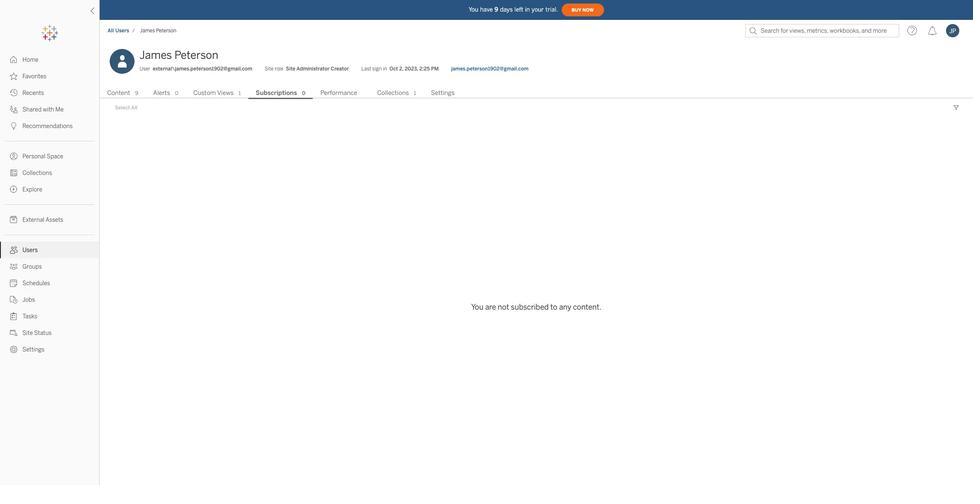 Task type: vqa. For each thing, say whether or not it's contained in the screenshot.


Task type: locate. For each thing, give the bounding box(es) containing it.
1 right "views"
[[239, 91, 241, 96]]

1 horizontal spatial settings
[[431, 89, 455, 97]]

1 vertical spatial peterson
[[174, 49, 218, 62]]

by text only_f5he34f image left recommendations
[[10, 123, 17, 130]]

1 horizontal spatial 1
[[414, 91, 416, 96]]

all users link
[[107, 27, 130, 34]]

by text only_f5he34f image
[[10, 56, 17, 64], [10, 89, 17, 97], [10, 123, 17, 130], [10, 153, 17, 160], [10, 186, 17, 194], [10, 216, 17, 224], [10, 247, 17, 254], [10, 263, 17, 271], [10, 280, 17, 287], [10, 297, 17, 304]]

by text only_f5he34f image
[[10, 73, 17, 80], [10, 106, 17, 113], [10, 169, 17, 177], [10, 313, 17, 321], [10, 330, 17, 337], [10, 346, 17, 354]]

subscriptions
[[256, 89, 297, 97]]

by text only_f5he34f image inside settings link
[[10, 346, 17, 354]]

1
[[239, 91, 241, 96], [414, 91, 416, 96]]

4 by text only_f5he34f image from the top
[[10, 153, 17, 160]]

site left role
[[265, 66, 274, 72]]

9 left days
[[495, 6, 498, 13]]

by text only_f5he34f image for external assets
[[10, 216, 17, 224]]

peterson inside main content
[[174, 49, 218, 62]]

you left have
[[469, 6, 478, 13]]

buy
[[572, 7, 581, 13]]

by text only_f5he34f image inside recents link
[[10, 89, 17, 97]]

settings inside main navigation. press the up and down arrow keys to access links. element
[[22, 347, 45, 354]]

by text only_f5he34f image inside 'external assets' "link"
[[10, 216, 17, 224]]

by text only_f5he34f image inside jobs link
[[10, 297, 17, 304]]

3 by text only_f5he34f image from the top
[[10, 169, 17, 177]]

1 vertical spatial 9
[[135, 91, 138, 96]]

2023,
[[405, 66, 418, 72]]

site role site administrator creator
[[265, 66, 349, 72]]

by text only_f5he34f image left external
[[10, 216, 17, 224]]

all left /
[[108, 28, 114, 34]]

by text only_f5he34f image inside personal space link
[[10, 153, 17, 160]]

1 vertical spatial users
[[22, 247, 38, 254]]

peterson right /
[[156, 28, 176, 34]]

by text only_f5he34f image left tasks
[[10, 313, 17, 321]]

0 vertical spatial in
[[525, 6, 530, 13]]

schedules link
[[0, 275, 99, 292]]

0 vertical spatial settings
[[431, 89, 455, 97]]

james inside james peterson main content
[[140, 49, 172, 62]]

by text only_f5he34f image inside tasks link
[[10, 313, 17, 321]]

james peterson main content
[[100, 42, 973, 486]]

collections down personal
[[22, 170, 52, 177]]

1 by text only_f5he34f image from the top
[[10, 56, 17, 64]]

0 horizontal spatial 9
[[135, 91, 138, 96]]

site status
[[22, 330, 52, 337]]

0 for alerts
[[175, 91, 178, 96]]

administrator
[[296, 66, 330, 72]]

0 horizontal spatial site
[[22, 330, 33, 337]]

1 0 from the left
[[175, 91, 178, 96]]

1 by text only_f5he34f image from the top
[[10, 73, 17, 80]]

users up groups
[[22, 247, 38, 254]]

shared with me link
[[0, 101, 99, 118]]

any
[[559, 303, 571, 313]]

site right role
[[286, 66, 295, 72]]

site for site role site administrator creator
[[265, 66, 274, 72]]

personal
[[22, 153, 45, 160]]

by text only_f5he34f image for tasks
[[10, 313, 17, 321]]

1 horizontal spatial in
[[525, 6, 530, 13]]

explore
[[22, 186, 42, 194]]

by text only_f5he34f image up explore link
[[10, 169, 17, 177]]

0 vertical spatial all
[[108, 28, 114, 34]]

groups link
[[0, 259, 99, 275]]

6 by text only_f5he34f image from the top
[[10, 216, 17, 224]]

buy now
[[572, 7, 594, 13]]

2 by text only_f5he34f image from the top
[[10, 106, 17, 113]]

in right the sign
[[383, 66, 387, 72]]

1 vertical spatial settings
[[22, 347, 45, 354]]

9 by text only_f5he34f image from the top
[[10, 280, 17, 287]]

peterson up 'user external\james.peterson1902@gmail.com'
[[174, 49, 218, 62]]

0 vertical spatial collections
[[377, 89, 409, 97]]

1 vertical spatial all
[[131, 105, 137, 111]]

pm
[[431, 66, 439, 72]]

home link
[[0, 52, 99, 68]]

by text only_f5he34f image inside users link
[[10, 247, 17, 254]]

by text only_f5he34f image inside favorites "link"
[[10, 73, 17, 80]]

have
[[480, 6, 493, 13]]

by text only_f5he34f image inside the shared with me link
[[10, 106, 17, 113]]

by text only_f5he34f image for settings
[[10, 346, 17, 354]]

user
[[140, 66, 150, 72]]

1 vertical spatial james peterson
[[140, 49, 218, 62]]

by text only_f5he34f image inside explore link
[[10, 186, 17, 194]]

site inside main navigation. press the up and down arrow keys to access links. element
[[22, 330, 33, 337]]

0 horizontal spatial 0
[[175, 91, 178, 96]]

by text only_f5he34f image left recents
[[10, 89, 17, 97]]

all users /
[[108, 28, 135, 34]]

by text only_f5he34f image left 'home'
[[10, 56, 17, 64]]

collections inside sub-spaces tab list
[[377, 89, 409, 97]]

6 by text only_f5he34f image from the top
[[10, 346, 17, 354]]

settings down pm
[[431, 89, 455, 97]]

1 horizontal spatial collections
[[377, 89, 409, 97]]

shared with me
[[22, 106, 64, 113]]

1 vertical spatial in
[[383, 66, 387, 72]]

last sign in oct 2, 2023, 2:25 pm
[[361, 66, 439, 72]]

are
[[485, 303, 496, 313]]

by text only_f5he34f image left favorites
[[10, 73, 17, 80]]

1 vertical spatial you
[[471, 303, 484, 313]]

all right select
[[131, 105, 137, 111]]

performance
[[320, 89, 357, 97]]

1 1 from the left
[[239, 91, 241, 96]]

by text only_f5he34f image left personal
[[10, 153, 17, 160]]

all
[[108, 28, 114, 34], [131, 105, 137, 111]]

space
[[47, 153, 63, 160]]

settings down site status
[[22, 347, 45, 354]]

4 by text only_f5he34f image from the top
[[10, 313, 17, 321]]

tasks link
[[0, 309, 99, 325]]

favorites
[[22, 73, 46, 80]]

1 vertical spatial collections
[[22, 170, 52, 177]]

peterson
[[156, 28, 176, 34], [174, 49, 218, 62]]

recents link
[[0, 85, 99, 101]]

site
[[265, 66, 274, 72], [286, 66, 295, 72], [22, 330, 33, 337]]

by text only_f5he34f image left groups
[[10, 263, 17, 271]]

jobs
[[22, 297, 35, 304]]

10 by text only_f5he34f image from the top
[[10, 297, 17, 304]]

5 by text only_f5he34f image from the top
[[10, 186, 17, 194]]

you
[[469, 6, 478, 13], [471, 303, 484, 313]]

1 vertical spatial james
[[140, 49, 172, 62]]

0 horizontal spatial all
[[108, 28, 114, 34]]

settings
[[431, 89, 455, 97], [22, 347, 45, 354]]

by text only_f5he34f image left site status
[[10, 330, 17, 337]]

1 for collections
[[414, 91, 416, 96]]

0 horizontal spatial collections
[[22, 170, 52, 177]]

site status link
[[0, 325, 99, 342]]

favorites link
[[0, 68, 99, 85]]

by text only_f5he34f image for users
[[10, 247, 17, 254]]

james right /
[[140, 28, 155, 34]]

by text only_f5he34f image for home
[[10, 56, 17, 64]]

0 vertical spatial users
[[115, 28, 129, 34]]

by text only_f5he34f image inside recommendations link
[[10, 123, 17, 130]]

by text only_f5he34f image left schedules
[[10, 280, 17, 287]]

settings inside sub-spaces tab list
[[431, 89, 455, 97]]

by text only_f5he34f image for collections
[[10, 169, 17, 177]]

1 horizontal spatial all
[[131, 105, 137, 111]]

1 horizontal spatial 9
[[495, 6, 498, 13]]

by text only_f5he34f image for jobs
[[10, 297, 17, 304]]

9
[[495, 6, 498, 13], [135, 91, 138, 96]]

by text only_f5he34f image for site status
[[10, 330, 17, 337]]

2 0 from the left
[[302, 91, 305, 96]]

with
[[43, 106, 54, 113]]

by text only_f5he34f image left shared
[[10, 106, 17, 113]]

james peterson right /
[[140, 28, 176, 34]]

james up user
[[140, 49, 172, 62]]

collections down oct
[[377, 89, 409, 97]]

site for site status
[[22, 330, 33, 337]]

users left /
[[115, 28, 129, 34]]

by text only_f5he34f image inside home link
[[10, 56, 17, 64]]

0 for subscriptions
[[302, 91, 305, 96]]

users
[[115, 28, 129, 34], [22, 247, 38, 254]]

james peterson
[[140, 28, 176, 34], [140, 49, 218, 62]]

0 horizontal spatial users
[[22, 247, 38, 254]]

0 horizontal spatial in
[[383, 66, 387, 72]]

james peterson up 'user external\james.peterson1902@gmail.com'
[[140, 49, 218, 62]]

in inside james peterson main content
[[383, 66, 387, 72]]

your
[[532, 6, 544, 13]]

james
[[140, 28, 155, 34], [140, 49, 172, 62]]

1 horizontal spatial 0
[[302, 91, 305, 96]]

now
[[583, 7, 594, 13]]

by text only_f5he34f image up groups link
[[10, 247, 17, 254]]

3 by text only_f5he34f image from the top
[[10, 123, 17, 130]]

by text only_f5he34f image left explore
[[10, 186, 17, 194]]

0 horizontal spatial 1
[[239, 91, 241, 96]]

in
[[525, 6, 530, 13], [383, 66, 387, 72]]

by text only_f5he34f image inside collections link
[[10, 169, 17, 177]]

role
[[275, 66, 283, 72]]

1 horizontal spatial site
[[265, 66, 274, 72]]

james peterson element
[[137, 28, 179, 34]]

2 1 from the left
[[414, 91, 416, 96]]

by text only_f5he34f image inside 'schedules' 'link'
[[10, 280, 17, 287]]

by text only_f5he34f image for groups
[[10, 263, 17, 271]]

by text only_f5he34f image inside site status link
[[10, 330, 17, 337]]

in right left
[[525, 6, 530, 13]]

2:25
[[419, 66, 430, 72]]

james.peterson1902@gmail.com link
[[451, 65, 529, 73]]

site left status
[[22, 330, 33, 337]]

collections
[[377, 89, 409, 97], [22, 170, 52, 177]]

by text only_f5he34f image for personal space
[[10, 153, 17, 160]]

by text only_f5he34f image inside groups link
[[10, 263, 17, 271]]

by text only_f5he34f image down site status link
[[10, 346, 17, 354]]

recommendations
[[22, 123, 73, 130]]

0 right alerts at the left top
[[175, 91, 178, 96]]

1 down 2023,
[[414, 91, 416, 96]]

5 by text only_f5he34f image from the top
[[10, 330, 17, 337]]

0 vertical spatial you
[[469, 6, 478, 13]]

by text only_f5he34f image for favorites
[[10, 73, 17, 80]]

you left are
[[471, 303, 484, 313]]

by text only_f5he34f image left jobs
[[10, 297, 17, 304]]

7 by text only_f5he34f image from the top
[[10, 247, 17, 254]]

recents
[[22, 90, 44, 97]]

9 up the select all
[[135, 91, 138, 96]]

0 horizontal spatial settings
[[22, 347, 45, 354]]

you inside james peterson main content
[[471, 303, 484, 313]]

0 down the site role site administrator creator
[[302, 91, 305, 96]]

groups
[[22, 264, 42, 271]]

0
[[175, 91, 178, 96], [302, 91, 305, 96]]

8 by text only_f5he34f image from the top
[[10, 263, 17, 271]]

2 by text only_f5he34f image from the top
[[10, 89, 17, 97]]



Task type: describe. For each thing, give the bounding box(es) containing it.
by text only_f5he34f image for recents
[[10, 89, 17, 97]]

personal space
[[22, 153, 63, 160]]

external assets link
[[0, 212, 99, 228]]

custom views
[[193, 89, 234, 97]]

by text only_f5he34f image for shared with me
[[10, 106, 17, 113]]

by text only_f5he34f image for explore
[[10, 186, 17, 194]]

main navigation. press the up and down arrow keys to access links. element
[[0, 52, 99, 358]]

james.peterson1902@gmail.com
[[451, 66, 529, 72]]

shared
[[22, 106, 42, 113]]

you for you are not subscribed to any content.
[[471, 303, 484, 313]]

sub-spaces tab list
[[100, 88, 973, 99]]

by text only_f5he34f image for schedules
[[10, 280, 17, 287]]

by text only_f5he34f image for recommendations
[[10, 123, 17, 130]]

collections inside main navigation. press the up and down arrow keys to access links. element
[[22, 170, 52, 177]]

you for you have 9 days left in your trial.
[[469, 6, 478, 13]]

external\james.peterson1902@gmail.com
[[153, 66, 252, 72]]

2 horizontal spatial site
[[286, 66, 295, 72]]

collections link
[[0, 165, 99, 181]]

left
[[514, 6, 523, 13]]

days
[[500, 6, 513, 13]]

home
[[22, 56, 39, 64]]

content
[[107, 89, 130, 97]]

jobs link
[[0, 292, 99, 309]]

me
[[55, 106, 64, 113]]

you are not subscribed to any content.
[[471, 303, 602, 313]]

trial.
[[546, 6, 558, 13]]

1 for custom views
[[239, 91, 241, 96]]

explore link
[[0, 181, 99, 198]]

all inside button
[[131, 105, 137, 111]]

tasks
[[22, 314, 37, 321]]

custom
[[193, 89, 216, 97]]

buy now button
[[561, 3, 604, 17]]

0 vertical spatial peterson
[[156, 28, 176, 34]]

users link
[[0, 242, 99, 259]]

assets
[[45, 217, 63, 224]]

last
[[361, 66, 371, 72]]

user external\james.peterson1902@gmail.com
[[140, 66, 252, 72]]

settings link
[[0, 342, 99, 358]]

james peterson inside main content
[[140, 49, 218, 62]]

oct
[[390, 66, 398, 72]]

to
[[550, 303, 557, 313]]

external
[[22, 217, 44, 224]]

alerts
[[153, 89, 170, 97]]

2,
[[399, 66, 403, 72]]

schedules
[[22, 280, 50, 287]]

9 inside sub-spaces tab list
[[135, 91, 138, 96]]

1 horizontal spatial users
[[115, 28, 129, 34]]

0 vertical spatial james
[[140, 28, 155, 34]]

recommendations link
[[0, 118, 99, 135]]

subscribed
[[511, 303, 549, 313]]

views
[[217, 89, 234, 97]]

0 vertical spatial 9
[[495, 6, 498, 13]]

not
[[498, 303, 509, 313]]

status
[[34, 330, 52, 337]]

you have 9 days left in your trial.
[[469, 6, 558, 13]]

content.
[[573, 303, 602, 313]]

/
[[132, 28, 135, 34]]

users inside main navigation. press the up and down arrow keys to access links. element
[[22, 247, 38, 254]]

select all
[[115, 105, 137, 111]]

Search for views, metrics, workbooks, and more text field
[[746, 24, 899, 37]]

external assets
[[22, 217, 63, 224]]

select all button
[[110, 103, 143, 113]]

sign
[[372, 66, 382, 72]]

personal space link
[[0, 148, 99, 165]]

creator
[[331, 66, 349, 72]]

select
[[115, 105, 130, 111]]

0 vertical spatial james peterson
[[140, 28, 176, 34]]

navigation panel element
[[0, 25, 99, 358]]



